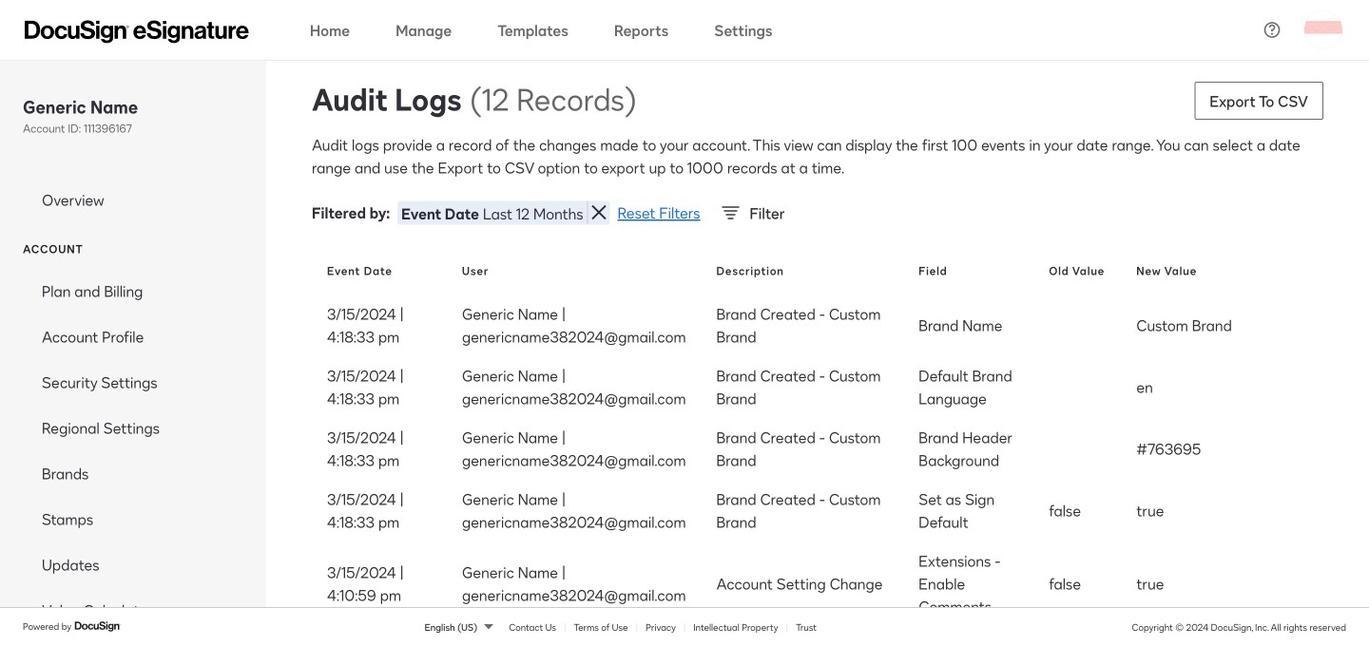 Task type: vqa. For each thing, say whether or not it's contained in the screenshot.
DocuSign IMAGE
yes



Task type: describe. For each thing, give the bounding box(es) containing it.
docusign image
[[74, 619, 122, 635]]

your uploaded profile image image
[[1305, 11, 1343, 49]]



Task type: locate. For each thing, give the bounding box(es) containing it.
docusign admin image
[[25, 20, 249, 43]]

account element
[[0, 268, 266, 633]]



